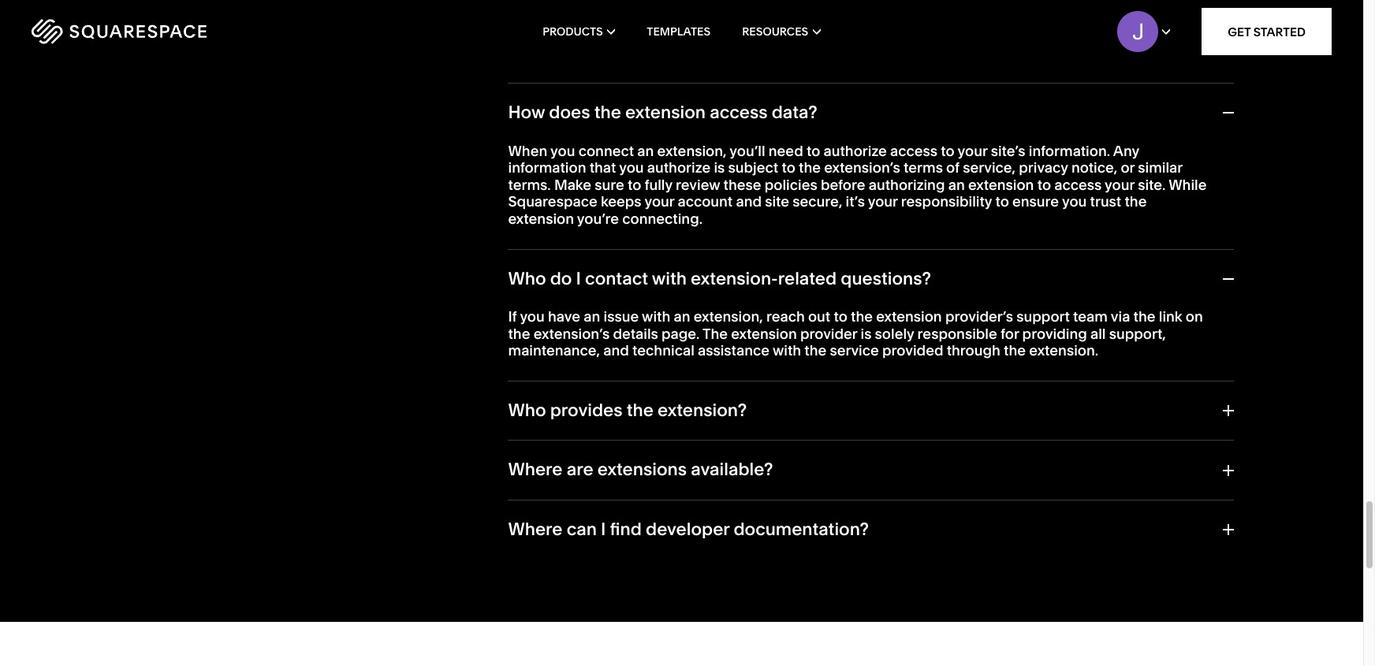 Task type: vqa. For each thing, say whether or not it's contained in the screenshot.
Non-Profit
no



Task type: locate. For each thing, give the bounding box(es) containing it.
1 vertical spatial and
[[736, 193, 762, 211]]

trust
[[1090, 193, 1122, 211]]

where left are
[[508, 459, 563, 481]]

2 hide answer image from the top
[[1221, 274, 1234, 285]]

an
[[637, 142, 654, 160], [948, 176, 965, 194], [584, 308, 600, 326], [674, 308, 690, 326]]

2 horizontal spatial and
[[1170, 27, 1196, 45]]

1 horizontal spatial review
[[676, 176, 720, 194]]

1 vertical spatial show answer image
[[1221, 524, 1234, 535]]

2 horizontal spatial a
[[1114, 10, 1122, 28]]

on
[[1186, 308, 1203, 326]]

support,
[[1109, 325, 1166, 343]]

0 horizontal spatial a
[[736, 10, 744, 28]]

with down reach
[[773, 342, 801, 360]]

is left solely
[[861, 325, 872, 343]]

extensions
[[1094, 27, 1167, 45], [598, 459, 687, 481]]

per-
[[823, 10, 851, 28]]

2 horizontal spatial access
[[1055, 176, 1102, 194]]

offer
[[988, 10, 1019, 28]]

1 vertical spatial with
[[642, 308, 671, 326]]

if you have an issue with an extension, reach out to the extension provider's support team via the link on the extension's details page. the extension provider is solely responsible for providing all support, maintenance, and technical assistance with the service provided through the extension.
[[508, 308, 1203, 360]]

show answer image for where can i find developer documentation?
[[1221, 524, 1234, 535]]

questions?
[[841, 268, 931, 289]]

0 vertical spatial extension,
[[657, 142, 727, 160]]

a
[[736, 10, 744, 28], [1022, 10, 1030, 28], [1114, 10, 1122, 28]]

where left can
[[508, 519, 563, 540]]

0 vertical spatial hide answer image
[[1221, 108, 1234, 119]]

access up the you'll
[[710, 102, 768, 123]]

where for where are extensions available?
[[508, 459, 563, 481]]

to left the service,
[[941, 142, 955, 160]]

0 vertical spatial with
[[652, 268, 687, 289]]

1 vertical spatial hide answer image
[[1221, 274, 1234, 285]]

information.
[[1029, 142, 1110, 160]]

0 horizontal spatial page.
[[662, 325, 700, 343]]

provided
[[883, 342, 944, 360]]

extension down terms.
[[508, 210, 574, 228]]

1 vertical spatial extensions
[[598, 459, 687, 481]]

1 horizontal spatial or
[[1096, 10, 1110, 28]]

authorize up before
[[824, 142, 887, 160]]

1 vertical spatial review
[[676, 176, 720, 194]]

1 horizontal spatial is
[[861, 325, 872, 343]]

that
[[590, 159, 616, 177]]

provider
[[800, 325, 858, 343]]

1 horizontal spatial and
[[736, 193, 762, 211]]

i
[[576, 268, 581, 289], [601, 519, 606, 540]]

review inside extension prices vary. some have a monthly or per-use fee. others may offer a free plan or a trial period. to review pricing, visit the extension's page. squarespace doesn't charge you for using extensions and doesn't have any control over the extension's pricing.
[[527, 27, 572, 45]]

authorize up the account
[[647, 159, 711, 177]]

free
[[1033, 10, 1060, 28]]

extension's inside when you connect an extension, you'll need to authorize access to your site's information. any information that you authorize is subject to the extension's terms of service, privacy notice, or similar terms. make sure to fully review these policies before authorizing an extension to access your site. while squarespace keeps your account and site secure, it's your responsibility to ensure you trust the extension you're connecting.
[[824, 159, 900, 177]]

data?
[[772, 102, 818, 123]]

review right the fully
[[676, 176, 720, 194]]

your left site's
[[958, 142, 988, 160]]

1 horizontal spatial access
[[890, 142, 938, 160]]

0 vertical spatial extensions
[[1094, 27, 1167, 45]]

while
[[1169, 176, 1207, 194]]

provides
[[550, 400, 623, 421]]

extension's inside if you have an issue with an extension, reach out to the extension provider's support team via the link on the extension's details page. the extension provider is solely responsible for providing all support, maintenance, and technical assistance with the service provided through the extension.
[[534, 325, 610, 343]]

who left the do
[[508, 268, 546, 289]]

squarespace inside extension prices vary. some have a monthly or per-use fee. others may offer a free plan or a trial period. to review pricing, visit the extension's page. squarespace doesn't charge you for using extensions and doesn't have any control over the extension's pricing.
[[806, 27, 896, 45]]

who
[[508, 268, 546, 289], [508, 400, 546, 421]]

1 horizontal spatial squarespace
[[806, 27, 896, 45]]

extension prices vary. some have a monthly or per-use fee. others may offer a free plan or a trial period. to review pricing, visit the extension's page. squarespace doesn't charge you for using extensions and doesn't have any control over the extension's pricing.
[[508, 10, 1202, 62]]

products
[[543, 24, 603, 39]]

connect
[[579, 142, 634, 160]]

access down the information.
[[1055, 176, 1102, 194]]

0 horizontal spatial for
[[1001, 325, 1019, 343]]

0 vertical spatial show answer image
[[1221, 406, 1234, 417]]

1 horizontal spatial authorize
[[824, 142, 887, 160]]

who left provides
[[508, 400, 546, 421]]

with right contact
[[652, 268, 687, 289]]

to left ensure
[[996, 193, 1009, 211]]

to right need
[[807, 142, 820, 160]]

to down the information.
[[1038, 176, 1051, 194]]

extension, inside when you connect an extension, you'll need to authorize access to your site's information. any information that you authorize is subject to the extension's terms of service, privacy notice, or similar terms. make sure to fully review these policies before authorizing an extension to access your site. while squarespace keeps your account and site secure, it's your responsibility to ensure you trust the extension you're connecting.
[[657, 142, 727, 160]]

who for who do i contact with extension-related questions?
[[508, 268, 546, 289]]

2 who from the top
[[508, 400, 546, 421]]

who provides the extension?
[[508, 400, 747, 421]]

or left per-
[[805, 10, 819, 28]]

who do i contact with extension-related questions?
[[508, 268, 931, 289]]

account
[[678, 193, 733, 211]]

site
[[765, 193, 790, 211]]

1 horizontal spatial extensions
[[1094, 27, 1167, 45]]

extension, up assistance at the right of page
[[694, 308, 763, 326]]

1 horizontal spatial for
[[1032, 27, 1050, 45]]

extension-
[[691, 268, 778, 289]]

the
[[703, 325, 728, 343]]

through
[[947, 342, 1001, 360]]

available?
[[691, 459, 773, 481]]

and for extensions
[[1170, 27, 1196, 45]]

templates link
[[647, 0, 711, 63]]

0 vertical spatial where
[[508, 459, 563, 481]]

0 vertical spatial i
[[576, 268, 581, 289]]

is inside if you have an issue with an extension, reach out to the extension provider's support team via the link on the extension's details page. the extension provider is solely responsible for providing all support, maintenance, and technical assistance with the service provided through the extension.
[[861, 325, 872, 343]]

0 horizontal spatial i
[[576, 268, 581, 289]]

extension.
[[1029, 342, 1099, 360]]

you inside if you have an issue with an extension, reach out to the extension provider's support team via the link on the extension's details page. the extension provider is solely responsible for providing all support, maintenance, and technical assistance with the service provided through the extension.
[[520, 308, 545, 326]]

a left monthly
[[736, 10, 744, 28]]

page.
[[765, 27, 803, 45], [662, 325, 700, 343]]

the
[[660, 27, 682, 45], [710, 44, 732, 62], [594, 102, 621, 123], [799, 159, 821, 177], [1125, 193, 1147, 211], [851, 308, 873, 326], [1134, 308, 1156, 326], [508, 325, 530, 343], [805, 342, 827, 360], [1004, 342, 1026, 360], [627, 400, 654, 421]]

or right plan
[[1096, 10, 1110, 28]]

where are extensions available?
[[508, 459, 773, 481]]

have up maintenance,
[[548, 308, 581, 326]]

and left site on the top of page
[[736, 193, 762, 211]]

show answer image
[[1221, 406, 1234, 417], [1221, 524, 1234, 535]]

i for can
[[601, 519, 606, 540]]

visit
[[629, 27, 657, 45]]

and down issue
[[604, 342, 629, 360]]

find
[[610, 519, 642, 540]]

1 vertical spatial i
[[601, 519, 606, 540]]

doesn't left may
[[899, 27, 950, 45]]

for right through
[[1001, 325, 1019, 343]]

3 a from the left
[[1114, 10, 1122, 28]]

extension up provided
[[876, 308, 942, 326]]

review
[[527, 27, 572, 45], [676, 176, 720, 194]]

show answer image
[[1221, 465, 1234, 476]]

with up technical
[[642, 308, 671, 326]]

and inside if you have an issue with an extension, reach out to the extension provider's support team via the link on the extension's details page. the extension provider is solely responsible for providing all support, maintenance, and technical assistance with the service provided through the extension.
[[604, 342, 629, 360]]

1 where from the top
[[508, 459, 563, 481]]

extension's
[[685, 27, 762, 45], [735, 44, 811, 62], [824, 159, 900, 177], [534, 325, 610, 343]]

an left the
[[674, 308, 690, 326]]

extension?
[[658, 400, 747, 421]]

have down products
[[562, 44, 595, 62]]

0 vertical spatial is
[[714, 159, 725, 177]]

i right the do
[[576, 268, 581, 289]]

connecting.
[[622, 210, 703, 228]]

2 vertical spatial and
[[604, 342, 629, 360]]

pricing,
[[575, 27, 626, 45]]

hide answer image
[[1221, 108, 1234, 119], [1221, 274, 1234, 285]]

1 vertical spatial is
[[861, 325, 872, 343]]

2 a from the left
[[1022, 10, 1030, 28]]

trial
[[1125, 10, 1151, 28]]

i right can
[[601, 519, 606, 540]]

1 vertical spatial where
[[508, 519, 563, 540]]

provider's
[[946, 308, 1013, 326]]

a left free
[[1022, 10, 1030, 28]]

page. left the
[[662, 325, 700, 343]]

maintenance,
[[508, 342, 600, 360]]

0 horizontal spatial is
[[714, 159, 725, 177]]

an left issue
[[584, 308, 600, 326]]

make
[[554, 176, 591, 194]]

1 hide answer image from the top
[[1221, 108, 1234, 119]]

2 vertical spatial access
[[1055, 176, 1102, 194]]

extension down site's
[[968, 176, 1034, 194]]

doesn't down extension
[[508, 44, 559, 62]]

0 vertical spatial and
[[1170, 27, 1196, 45]]

extension
[[508, 10, 575, 28]]

extension right the
[[731, 325, 797, 343]]

extension
[[625, 102, 706, 123], [968, 176, 1034, 194], [508, 210, 574, 228], [876, 308, 942, 326], [731, 325, 797, 343]]

and inside when you connect an extension, you'll need to authorize access to your site's information. any information that you authorize is subject to the extension's terms of service, privacy notice, or similar terms. make sure to fully review these policies before authorizing an extension to access your site. while squarespace keeps your account and site secure, it's your responsibility to ensure you trust the extension you're connecting.
[[736, 193, 762, 211]]

1 horizontal spatial i
[[601, 519, 606, 540]]

0 horizontal spatial authorize
[[647, 159, 711, 177]]

for left using
[[1032, 27, 1050, 45]]

authorize
[[824, 142, 887, 160], [647, 159, 711, 177]]

1 who from the top
[[508, 268, 546, 289]]

you right that
[[619, 159, 644, 177]]

subject
[[728, 159, 779, 177]]

you left free
[[1004, 27, 1028, 45]]

you right "if"
[[520, 308, 545, 326]]

1 horizontal spatial page.
[[765, 27, 803, 45]]

0 horizontal spatial extensions
[[598, 459, 687, 481]]

1 vertical spatial for
[[1001, 325, 1019, 343]]

keeps
[[601, 193, 642, 211]]

0 vertical spatial who
[[508, 268, 546, 289]]

access up authorizing
[[890, 142, 938, 160]]

terms.
[[508, 176, 551, 194]]

0 vertical spatial squarespace
[[806, 27, 896, 45]]

page. inside extension prices vary. some have a monthly or per-use fee. others may offer a free plan or a trial period. to review pricing, visit the extension's page. squarespace doesn't charge you for using extensions and doesn't have any control over the extension's pricing.
[[765, 27, 803, 45]]

0 vertical spatial for
[[1032, 27, 1050, 45]]

an up the fully
[[637, 142, 654, 160]]

1 vertical spatial squarespace
[[508, 193, 598, 211]]

show answer image for who provides the extension?
[[1221, 406, 1234, 417]]

prices
[[578, 10, 620, 28]]

squarespace logo image
[[32, 19, 207, 44]]

2 vertical spatial have
[[548, 308, 581, 326]]

for inside extension prices vary. some have a monthly or per-use fee. others may offer a free plan or a trial period. to review pricing, visit the extension's page. squarespace doesn't charge you for using extensions and doesn't have any control over the extension's pricing.
[[1032, 27, 1050, 45]]

when
[[508, 142, 548, 160]]

2 show answer image from the top
[[1221, 524, 1234, 535]]

a left trial
[[1114, 10, 1122, 28]]

to right out
[[834, 308, 848, 326]]

review right to
[[527, 27, 572, 45]]

or inside when you connect an extension, you'll need to authorize access to your site's information. any information that you authorize is subject to the extension's terms of service, privacy notice, or similar terms. make sure to fully review these policies before authorizing an extension to access your site. while squarespace keeps your account and site secure, it's your responsibility to ensure you trust the extension you're connecting.
[[1121, 159, 1135, 177]]

templates
[[647, 24, 711, 39]]

period.
[[1154, 10, 1202, 28]]

and inside extension prices vary. some have a monthly or per-use fee. others may offer a free plan or a trial period. to review pricing, visit the extension's page. squarespace doesn't charge you for using extensions and doesn't have any control over the extension's pricing.
[[1170, 27, 1196, 45]]

monthly
[[747, 10, 802, 28]]

extensions down 'who provides the extension?'
[[598, 459, 687, 481]]

2 horizontal spatial or
[[1121, 159, 1135, 177]]

1 horizontal spatial a
[[1022, 10, 1030, 28]]

1 vertical spatial who
[[508, 400, 546, 421]]

access
[[710, 102, 768, 123], [890, 142, 938, 160], [1055, 176, 1102, 194]]

sure
[[595, 176, 624, 194]]

policies
[[765, 176, 818, 194]]

0 horizontal spatial access
[[710, 102, 768, 123]]

or left site.
[[1121, 159, 1135, 177]]

to
[[807, 142, 820, 160], [941, 142, 955, 160], [782, 159, 796, 177], [628, 176, 641, 194], [1038, 176, 1051, 194], [996, 193, 1009, 211], [834, 308, 848, 326]]

who for who provides the extension?
[[508, 400, 546, 421]]

and right trial
[[1170, 27, 1196, 45]]

service,
[[963, 159, 1016, 177]]

you
[[1004, 27, 1028, 45], [551, 142, 575, 160], [619, 159, 644, 177], [1062, 193, 1087, 211], [520, 308, 545, 326]]

doesn't
[[899, 27, 950, 45], [508, 44, 559, 62]]

extensions right plan
[[1094, 27, 1167, 45]]

0 horizontal spatial and
[[604, 342, 629, 360]]

1 vertical spatial page.
[[662, 325, 700, 343]]

how
[[508, 102, 545, 123]]

extension, up the fully
[[657, 142, 727, 160]]

1 vertical spatial extension,
[[694, 308, 763, 326]]

page. left per-
[[765, 27, 803, 45]]

0 horizontal spatial review
[[527, 27, 572, 45]]

i for do
[[576, 268, 581, 289]]

documentation?
[[734, 519, 869, 540]]

have right some
[[700, 10, 733, 28]]

details
[[613, 325, 658, 343]]

others
[[906, 10, 953, 28]]

extensions inside extension prices vary. some have a monthly or per-use fee. others may offer a free plan or a trial period. to review pricing, visit the extension's page. squarespace doesn't charge you for using extensions and doesn't have any control over the extension's pricing.
[[1094, 27, 1167, 45]]

0 horizontal spatial squarespace
[[508, 193, 598, 211]]

is left the you'll
[[714, 159, 725, 177]]

products button
[[543, 0, 615, 63]]

0 vertical spatial page.
[[765, 27, 803, 45]]

issue
[[604, 308, 639, 326]]

1 show answer image from the top
[[1221, 406, 1234, 417]]

0 vertical spatial review
[[527, 27, 572, 45]]

can
[[567, 519, 597, 540]]

your right the "keeps" in the left of the page
[[645, 193, 675, 211]]

show answer image down show answer icon at the bottom right
[[1221, 524, 1234, 535]]

1 horizontal spatial doesn't
[[899, 27, 950, 45]]

any
[[1113, 142, 1140, 160]]

show answer image up show answer icon at the bottom right
[[1221, 406, 1234, 417]]

to right subject at the top right
[[782, 159, 796, 177]]

and for maintenance,
[[604, 342, 629, 360]]

2 where from the top
[[508, 519, 563, 540]]



Task type: describe. For each thing, give the bounding box(es) containing it.
1 vertical spatial have
[[562, 44, 595, 62]]

of
[[946, 159, 960, 177]]

out
[[808, 308, 831, 326]]

service
[[830, 342, 879, 360]]

where can i find developer documentation?
[[508, 519, 869, 540]]

to
[[508, 27, 524, 45]]

have inside if you have an issue with an extension, reach out to the extension provider's support team via the link on the extension's details page. the extension provider is solely responsible for providing all support, maintenance, and technical assistance with the service provided through the extension.
[[548, 308, 581, 326]]

extension down control
[[625, 102, 706, 123]]

an right the terms
[[948, 176, 965, 194]]

resources button
[[742, 0, 821, 63]]

resources
[[742, 24, 809, 39]]

get
[[1228, 24, 1251, 39]]

some
[[658, 10, 697, 28]]

use
[[851, 10, 875, 28]]

secure,
[[793, 193, 843, 211]]

plan
[[1064, 10, 1093, 28]]

get started
[[1228, 24, 1306, 39]]

pricing.
[[815, 44, 866, 62]]

before
[[821, 176, 866, 194]]

0 vertical spatial access
[[710, 102, 768, 123]]

to left the fully
[[628, 176, 641, 194]]

started
[[1254, 24, 1306, 39]]

site.
[[1138, 176, 1166, 194]]

you inside extension prices vary. some have a monthly or per-use fee. others may offer a free plan or a trial period. to review pricing, visit the extension's page. squarespace doesn't charge you for using extensions and doesn't have any control over the extension's pricing.
[[1004, 27, 1028, 45]]

extension, inside if you have an issue with an extension, reach out to the extension provider's support team via the link on the extension's details page. the extension provider is solely responsible for providing all support, maintenance, and technical assistance with the service provided through the extension.
[[694, 308, 763, 326]]

your left site.
[[1105, 176, 1135, 194]]

you left the trust
[[1062, 193, 1087, 211]]

hide answer image for how does the extension access data?
[[1221, 108, 1234, 119]]

fully
[[645, 176, 673, 194]]

you're
[[577, 210, 619, 228]]

does
[[549, 102, 590, 123]]

how does the extension access data?
[[508, 102, 818, 123]]

do
[[550, 268, 572, 289]]

over
[[677, 44, 706, 62]]

0 horizontal spatial or
[[805, 10, 819, 28]]

you right when
[[551, 142, 575, 160]]

page. inside if you have an issue with an extension, reach out to the extension provider's support team via the link on the extension's details page. the extension provider is solely responsible for providing all support, maintenance, and technical assistance with the service provided through the extension.
[[662, 325, 700, 343]]

2 vertical spatial with
[[773, 342, 801, 360]]

developer
[[646, 519, 730, 540]]

notice,
[[1072, 159, 1118, 177]]

technical
[[633, 342, 695, 360]]

it's
[[846, 193, 865, 211]]

charge
[[953, 27, 1001, 45]]

site's
[[991, 142, 1026, 160]]

related
[[778, 268, 837, 289]]

fee.
[[878, 10, 903, 28]]

your right it's
[[868, 193, 898, 211]]

link
[[1159, 308, 1183, 326]]

you'll
[[730, 142, 765, 160]]

support
[[1017, 308, 1070, 326]]

responsibility
[[901, 193, 992, 211]]

for inside if you have an issue with an extension, reach out to the extension provider's support team via the link on the extension's details page. the extension provider is solely responsible for providing all support, maintenance, and technical assistance with the service provided through the extension.
[[1001, 325, 1019, 343]]

if
[[508, 308, 517, 326]]

ensure
[[1013, 193, 1059, 211]]

any
[[598, 44, 622, 62]]

reach
[[766, 308, 805, 326]]

via
[[1111, 308, 1130, 326]]

get started link
[[1202, 8, 1332, 55]]

vary.
[[623, 10, 654, 28]]

assistance
[[698, 342, 770, 360]]

similar
[[1138, 159, 1183, 177]]

solely
[[875, 325, 914, 343]]

when you connect an extension, you'll need to authorize access to your site's information. any information that you authorize is subject to the extension's terms of service, privacy notice, or similar terms. make sure to fully review these policies before authorizing an extension to access your site. while squarespace keeps your account and site secure, it's your responsibility to ensure you trust the extension you're connecting.
[[508, 142, 1207, 228]]

control
[[625, 44, 673, 62]]

need
[[769, 142, 803, 160]]

review inside when you connect an extension, you'll need to authorize access to your site's information. any information that you authorize is subject to the extension's terms of service, privacy notice, or similar terms. make sure to fully review these policies before authorizing an extension to access your site. while squarespace keeps your account and site secure, it's your responsibility to ensure you trust the extension you're connecting.
[[676, 176, 720, 194]]

is inside when you connect an extension, you'll need to authorize access to your site's information. any information that you authorize is subject to the extension's terms of service, privacy notice, or similar terms. make sure to fully review these policies before authorizing an extension to access your site. while squarespace keeps your account and site secure, it's your responsibility to ensure you trust the extension you're connecting.
[[714, 159, 725, 177]]

using
[[1053, 27, 1091, 45]]

information
[[508, 159, 586, 177]]

are
[[567, 459, 594, 481]]

hide answer image for who do i contact with extension-related questions?
[[1221, 274, 1234, 285]]

to inside if you have an issue with an extension, reach out to the extension provider's support team via the link on the extension's details page. the extension provider is solely responsible for providing all support, maintenance, and technical assistance with the service provided through the extension.
[[834, 308, 848, 326]]

1 vertical spatial access
[[890, 142, 938, 160]]

squarespace inside when you connect an extension, you'll need to authorize access to your site's information. any information that you authorize is subject to the extension's terms of service, privacy notice, or similar terms. make sure to fully review these policies before authorizing an extension to access your site. while squarespace keeps your account and site secure, it's your responsibility to ensure you trust the extension you're connecting.
[[508, 193, 598, 211]]

0 horizontal spatial doesn't
[[508, 44, 559, 62]]

squarespace logo link
[[32, 19, 292, 44]]

0 vertical spatial have
[[700, 10, 733, 28]]

these
[[724, 176, 761, 194]]

providing
[[1023, 325, 1087, 343]]

where for where can i find developer documentation?
[[508, 519, 563, 540]]

may
[[956, 10, 984, 28]]

1 a from the left
[[736, 10, 744, 28]]

authorizing
[[869, 176, 945, 194]]

all
[[1091, 325, 1106, 343]]



